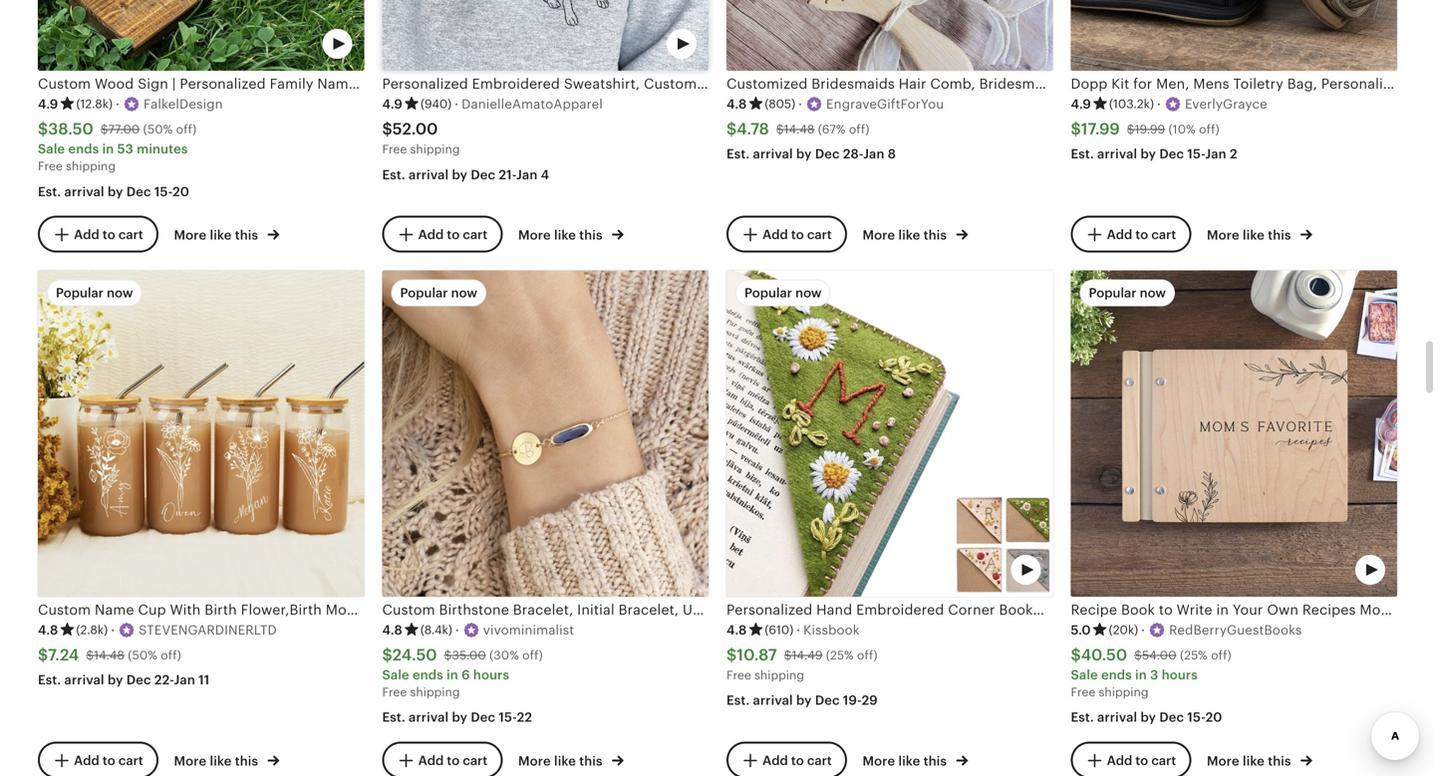 Task type: locate. For each thing, give the bounding box(es) containing it.
more like this
[[174, 228, 262, 243], [518, 228, 606, 243], [863, 228, 950, 243], [1207, 228, 1295, 243], [174, 754, 262, 769], [518, 754, 606, 769], [863, 754, 950, 769], [1207, 754, 1295, 769]]

jan for 17.99
[[1205, 146, 1227, 161]]

est. arrival by dec 15-20 for 40.50
[[1071, 710, 1222, 725]]

free down the 38.50
[[38, 159, 63, 173]]

add to cart down the est. arrival by dec 28-jan 8
[[763, 227, 832, 242]]

more for 4.78
[[863, 228, 895, 243]]

20 down $ 40.50 $ 54.00 (25% off) sale ends in 3 hours free shipping
[[1206, 710, 1222, 725]]

like for 7.24
[[210, 754, 232, 769]]

add to cart button
[[38, 216, 158, 253], [382, 216, 503, 253], [727, 216, 847, 253], [1071, 216, 1191, 253], [38, 742, 158, 776], [382, 742, 503, 776], [727, 742, 847, 776], [1071, 742, 1191, 776]]

product video element for 40.50
[[1071, 271, 1397, 597]]

$ inside '$ 17.99 $ 19.99 (10% off)'
[[1127, 123, 1135, 136]]

14.48 inside $ 7.24 $ 14.48 (50% off)
[[94, 649, 125, 662]]

in
[[102, 141, 114, 156], [447, 668, 458, 683], [1135, 668, 1147, 683]]

20
[[173, 184, 189, 199], [1206, 710, 1222, 725]]

1 horizontal spatial (25%
[[1180, 649, 1208, 662]]

add down est. arrival by dec 22-jan 11
[[74, 753, 99, 768]]

sale for 40.50
[[1071, 668, 1098, 683]]

1 horizontal spatial sale
[[382, 668, 409, 683]]

(50% up est. arrival by dec 22-jan 11
[[128, 649, 157, 662]]

add down est. arrival by dec 15-22
[[418, 753, 444, 768]]

0 horizontal spatial 20
[[173, 184, 189, 199]]

off) right (10%
[[1199, 123, 1220, 136]]

add to cart button for 17.99
[[1071, 216, 1191, 253]]

ends inside "$ 24.50 $ 35.00 (30% off) sale ends in 6 hours free shipping"
[[413, 668, 443, 683]]

this for 38.50
[[235, 228, 258, 243]]

11
[[199, 673, 210, 688]]

hours for 24.50
[[473, 668, 509, 683]]

(25% inside $ 40.50 $ 54.00 (25% off) sale ends in 3 hours free shipping
[[1180, 649, 1208, 662]]

2 horizontal spatial ends
[[1101, 668, 1132, 683]]

20 down minutes on the top of the page
[[173, 184, 189, 199]]

to down the est. arrival by dec 28-jan 8
[[791, 227, 804, 242]]

22-
[[154, 673, 174, 688]]

est. arrival by dec 15-22
[[382, 710, 532, 725]]

sale inside "$ 24.50 $ 35.00 (30% off) sale ends in 6 hours free shipping"
[[382, 668, 409, 683]]

(50% inside $ 38.50 $ 77.00 (50% off) sale ends in 53 minutes free shipping
[[143, 123, 173, 136]]

add to cart down est. arrival by dec 22-jan 11
[[74, 753, 143, 768]]

35.00
[[452, 649, 486, 662]]

1 horizontal spatial 20
[[1206, 710, 1222, 725]]

· right '(2.8k)'
[[111, 623, 115, 638]]

free for 38.50
[[38, 159, 63, 173]]

0 vertical spatial 14.48
[[784, 123, 815, 136]]

sale for 38.50
[[38, 141, 65, 156]]

hours down (30%
[[473, 668, 509, 683]]

more for 24.50
[[518, 754, 551, 769]]

more like this for 4.78
[[863, 228, 950, 243]]

shipping inside $ 10.87 $ 14.49 (25% off) free shipping
[[755, 669, 804, 682]]

off) for 40.50
[[1211, 649, 1232, 662]]

to down $ 38.50 $ 77.00 (50% off) sale ends in 53 minutes free shipping
[[103, 227, 115, 242]]

shipping up est. arrival by dec 15-22
[[410, 686, 460, 699]]

$ 17.99 $ 19.99 (10% off)
[[1071, 120, 1220, 138]]

1 horizontal spatial hours
[[1162, 668, 1198, 683]]

to for 38.50
[[103, 227, 115, 242]]

$ left 35.00
[[382, 646, 392, 664]]

4.8 up 7.24
[[38, 623, 58, 638]]

add to cart down '3' in the right of the page
[[1107, 753, 1176, 768]]

off) for 24.50
[[522, 649, 543, 662]]

more like this link
[[174, 224, 279, 244], [518, 224, 624, 244], [863, 224, 968, 244], [1207, 224, 1313, 244], [174, 750, 279, 771], [518, 750, 624, 771], [863, 750, 968, 771], [1207, 750, 1313, 771]]

add to cart button for 40.50
[[1071, 742, 1191, 776]]

(50% for 38.50
[[143, 123, 173, 136]]

this for 10.87
[[924, 754, 947, 769]]

cart down the est. arrival by dec 28-jan 8
[[807, 227, 832, 242]]

4.8 for 7.24
[[38, 623, 58, 638]]

by down $ 4.78 $ 14.48 (67% off)
[[796, 146, 812, 161]]

4.8 up "4.78" at right
[[727, 97, 747, 112]]

to down est. arrival by dec 21-jan 4
[[447, 227, 460, 242]]

$ down (8.4k)
[[444, 649, 452, 662]]

2 horizontal spatial 4.9
[[1071, 97, 1091, 112]]

$ 24.50 $ 35.00 (30% off) sale ends in 6 hours free shipping
[[382, 646, 543, 699]]

(25%
[[826, 649, 854, 662], [1180, 649, 1208, 662]]

2 horizontal spatial in
[[1135, 668, 1147, 683]]

jan left 2
[[1205, 146, 1227, 161]]

add for 4.78
[[763, 227, 788, 242]]

1 vertical spatial 20
[[1206, 710, 1222, 725]]

to down est. arrival by dec 15-22
[[447, 753, 460, 768]]

4.8 for 4.78
[[727, 97, 747, 112]]

17.99
[[1081, 120, 1120, 138]]

1 vertical spatial est. arrival by dec 15-20
[[1071, 710, 1222, 725]]

free inside $ 10.87 $ 14.49 (25% off) free shipping
[[727, 669, 751, 682]]

sale
[[38, 141, 65, 156], [382, 668, 409, 683], [1071, 668, 1098, 683]]

more for 38.50
[[174, 228, 207, 243]]

ends
[[68, 141, 99, 156], [413, 668, 443, 683], [1101, 668, 1132, 683]]

more like this for 40.50
[[1207, 754, 1295, 769]]

shipping for 38.50
[[66, 159, 116, 173]]

in for 38.50
[[102, 141, 114, 156]]

1 (25% from the left
[[826, 649, 854, 662]]

add to cart down est. arrival by dec 15-22
[[418, 753, 488, 768]]

est. down the 40.50
[[1071, 710, 1094, 725]]

$ 4.78 $ 14.48 (67% off)
[[727, 120, 870, 138]]

to down the est. arrival by dec 15-jan 2
[[1136, 227, 1148, 242]]

est. arrival by dec 15-20
[[38, 184, 189, 199], [1071, 710, 1222, 725]]

(25% right 14.49
[[826, 649, 854, 662]]

est. arrival by dec 15-20 down '3' in the right of the page
[[1071, 710, 1222, 725]]

in inside $ 40.50 $ 54.00 (25% off) sale ends in 3 hours free shipping
[[1135, 668, 1147, 683]]

1 horizontal spatial 14.48
[[784, 123, 815, 136]]

jan left "8"
[[863, 146, 885, 161]]

$ 38.50 $ 77.00 (50% off) sale ends in 53 minutes free shipping
[[38, 120, 197, 173]]

shipping inside "$ 24.50 $ 35.00 (30% off) sale ends in 6 hours free shipping"
[[410, 686, 460, 699]]

·
[[116, 97, 120, 112], [455, 97, 459, 112], [798, 97, 802, 112], [1157, 97, 1161, 112], [111, 623, 115, 638], [455, 623, 459, 638], [797, 623, 800, 638], [1141, 623, 1145, 638]]

(50% for 7.24
[[128, 649, 157, 662]]

1 hours from the left
[[473, 668, 509, 683]]

off) inside $ 10.87 $ 14.49 (25% off) free shipping
[[857, 649, 878, 662]]

dec left 19-
[[815, 693, 840, 708]]

free down the 40.50
[[1071, 686, 1096, 699]]

hours inside $ 40.50 $ 54.00 (25% off) sale ends in 3 hours free shipping
[[1162, 668, 1198, 683]]

like
[[210, 228, 232, 243], [554, 228, 576, 243], [898, 228, 920, 243], [1243, 228, 1265, 243], [210, 754, 232, 769], [554, 754, 576, 769], [898, 754, 920, 769], [1243, 754, 1265, 769]]

now
[[107, 286, 133, 301], [451, 286, 477, 301], [795, 286, 822, 301], [1140, 286, 1166, 301]]

(67%
[[818, 123, 846, 136]]

shipping inside $ 40.50 $ 54.00 (25% off) sale ends in 3 hours free shipping
[[1099, 686, 1149, 699]]

0 horizontal spatial (25%
[[826, 649, 854, 662]]

off)
[[176, 123, 197, 136], [849, 123, 870, 136], [1199, 123, 1220, 136], [161, 649, 181, 662], [522, 649, 543, 662], [857, 649, 878, 662], [1211, 649, 1232, 662]]

4 now from the left
[[1140, 286, 1166, 301]]

(50% up minutes on the top of the page
[[143, 123, 173, 136]]

shipping down the 40.50
[[1099, 686, 1149, 699]]

shipping
[[410, 142, 460, 156], [66, 159, 116, 173], [755, 669, 804, 682], [410, 686, 460, 699], [1099, 686, 1149, 699]]

0 horizontal spatial hours
[[473, 668, 509, 683]]

to for 10.87
[[791, 753, 804, 768]]

add to cart for 38.50
[[74, 227, 143, 242]]

est. arrival by dec 15-20 down 53
[[38, 184, 189, 199]]

add down the est. arrival by dec 15-jan 2
[[1107, 227, 1132, 242]]

free inside "$ 24.50 $ 35.00 (30% off) sale ends in 6 hours free shipping"
[[382, 686, 407, 699]]

to down est. arrival by dec 22-jan 11
[[103, 753, 115, 768]]

like for 24.50
[[554, 754, 576, 769]]

free inside $ 38.50 $ 77.00 (50% off) sale ends in 53 minutes free shipping
[[38, 159, 63, 173]]

in for 40.50
[[1135, 668, 1147, 683]]

ends down 24.50
[[413, 668, 443, 683]]

shipping inside $ 52.00 free shipping
[[410, 142, 460, 156]]

to down $ 40.50 $ 54.00 (25% off) sale ends in 3 hours free shipping
[[1136, 753, 1148, 768]]

28-
[[843, 146, 863, 161]]

jan
[[863, 146, 885, 161], [1205, 146, 1227, 161], [516, 167, 538, 182], [174, 673, 195, 688]]

off) inside '$ 17.99 $ 19.99 (10% off)'
[[1199, 123, 1220, 136]]

free
[[382, 142, 407, 156], [38, 159, 63, 173], [727, 669, 751, 682], [382, 686, 407, 699], [1071, 686, 1096, 699]]

$ inside $ 4.78 $ 14.48 (67% off)
[[776, 123, 784, 136]]

4.8 for 10.87
[[727, 623, 747, 638]]

1 horizontal spatial in
[[447, 668, 458, 683]]

add to cart button for 38.50
[[38, 216, 158, 253]]

add down $ 40.50 $ 54.00 (25% off) sale ends in 3 hours free shipping
[[1107, 753, 1132, 768]]

sale inside $ 40.50 $ 54.00 (25% off) sale ends in 3 hours free shipping
[[1071, 668, 1098, 683]]

· right (610)
[[797, 623, 800, 638]]

4
[[541, 167, 549, 182]]

15- for 40.50
[[1187, 710, 1206, 725]]

free down the 52.00
[[382, 142, 407, 156]]

free inside $ 40.50 $ 54.00 (25% off) sale ends in 3 hours free shipping
[[1071, 686, 1096, 699]]

shipping inside $ 38.50 $ 77.00 (50% off) sale ends in 53 minutes free shipping
[[66, 159, 116, 173]]

off) inside $ 4.78 $ 14.48 (67% off)
[[849, 123, 870, 136]]

dec down $ 40.50 $ 54.00 (25% off) sale ends in 3 hours free shipping
[[1159, 710, 1184, 725]]

more like this link for 17.99
[[1207, 224, 1313, 244]]

· right (8.4k)
[[455, 623, 459, 638]]

(50%
[[143, 123, 173, 136], [128, 649, 157, 662]]

dec left 22-
[[126, 673, 151, 688]]

4.9
[[38, 97, 58, 112], [382, 97, 403, 112], [1071, 97, 1091, 112]]

add to cart button down the est. arrival by dec 15-jan 2
[[1071, 216, 1191, 253]]

by down '3' in the right of the page
[[1141, 710, 1156, 725]]

cart for 4.78
[[807, 227, 832, 242]]

add to cart button down 53
[[38, 216, 158, 253]]

1 vertical spatial 14.48
[[94, 649, 125, 662]]

20 for 38.50
[[173, 184, 189, 199]]

recipe book to write in your own recipes mothers day gift recipe scrapbook blank recipe notebook cookbook personalized mom birthday gift image
[[1071, 271, 1397, 597]]

(103.2k)
[[1109, 97, 1154, 111]]

in left 6
[[447, 668, 458, 683]]

0 horizontal spatial est. arrival by dec 15-20
[[38, 184, 189, 199]]

$ down '(2.8k)'
[[86, 649, 94, 662]]

$ inside $ 7.24 $ 14.48 (50% off)
[[86, 649, 94, 662]]

(50% inside $ 7.24 $ 14.48 (50% off)
[[128, 649, 157, 662]]

1 horizontal spatial ends
[[413, 668, 443, 683]]

1 horizontal spatial est. arrival by dec 15-20
[[1071, 710, 1222, 725]]

$ 40.50 $ 54.00 (25% off) sale ends in 3 hours free shipping
[[1071, 646, 1232, 699]]

in inside "$ 24.50 $ 35.00 (30% off) sale ends in 6 hours free shipping"
[[447, 668, 458, 683]]

off) inside $ 7.24 $ 14.48 (50% off)
[[161, 649, 181, 662]]

in inside $ 38.50 $ 77.00 (50% off) sale ends in 53 minutes free shipping
[[102, 141, 114, 156]]

14.48 for 7.24
[[94, 649, 125, 662]]

4.9 up the 52.00
[[382, 97, 403, 112]]

add to cart
[[74, 227, 143, 242], [418, 227, 488, 242], [763, 227, 832, 242], [1107, 227, 1176, 242], [74, 753, 143, 768], [418, 753, 488, 768], [763, 753, 832, 768], [1107, 753, 1176, 768]]

more like this link for 38.50
[[174, 224, 279, 244]]

15- down (30%
[[499, 710, 517, 725]]

arrival down 17.99
[[1097, 146, 1137, 161]]

product video element for 52.00
[[382, 0, 709, 71]]

cart for 17.99
[[1152, 227, 1176, 242]]

1 vertical spatial (50%
[[128, 649, 157, 662]]

custom name cup with birth flower,birth month iced coffee cup,custom name tumbler,bridesmaid gifts idea,holiday gift,christmas gifts for her image
[[38, 271, 364, 597]]

$ down (12.8k)
[[101, 123, 108, 136]]

10.87
[[737, 646, 777, 664]]

jan for 7.24
[[174, 673, 195, 688]]

more
[[174, 228, 207, 243], [518, 228, 551, 243], [863, 228, 895, 243], [1207, 228, 1240, 243], [174, 754, 207, 769], [518, 754, 551, 769], [863, 754, 895, 769], [1207, 754, 1240, 769]]

add to cart for 24.50
[[418, 753, 488, 768]]

to for 40.50
[[1136, 753, 1148, 768]]

off) up 29
[[857, 649, 878, 662]]

0 vertical spatial 20
[[173, 184, 189, 199]]

like for 4.78
[[898, 228, 920, 243]]

more like this link for 7.24
[[174, 750, 279, 771]]

custom birthstone bracelet, initial bracelet, unbiological sister bracelets birthstone jewelry birthday gift friendship bracelet for women image
[[382, 271, 709, 597]]

2 4.9 from the left
[[382, 97, 403, 112]]

22
[[517, 710, 532, 725]]

add to cart for 17.99
[[1107, 227, 1176, 242]]

cart down the est. arrival by dec 15-jan 2
[[1152, 227, 1176, 242]]

ends inside $ 40.50 $ 54.00 (25% off) sale ends in 3 hours free shipping
[[1101, 668, 1132, 683]]

add to cart down 53
[[74, 227, 143, 242]]

off) inside $ 38.50 $ 77.00 (50% off) sale ends in 53 minutes free shipping
[[176, 123, 197, 136]]

(20k)
[[1109, 623, 1138, 637]]

free down 10.87
[[727, 669, 751, 682]]

arrival down 7.24
[[64, 673, 104, 688]]

0 horizontal spatial 14.48
[[94, 649, 125, 662]]

cart down 53
[[118, 227, 143, 242]]

1 popular now from the left
[[56, 286, 133, 301]]

popular now
[[56, 286, 133, 301], [400, 286, 477, 301], [745, 286, 822, 301], [1089, 286, 1166, 301]]

jan for 4.78
[[863, 146, 885, 161]]

ends down the 38.50
[[68, 141, 99, 156]]

arrival down $ 52.00 free shipping
[[409, 167, 449, 182]]

· for 10.87
[[797, 623, 800, 638]]

$ down (103.2k)
[[1127, 123, 1135, 136]]

free for 40.50
[[1071, 686, 1096, 699]]

off) inside $ 40.50 $ 54.00 (25% off) sale ends in 3 hours free shipping
[[1211, 649, 1232, 662]]

shipping down the 38.50
[[66, 159, 116, 173]]

product video element
[[38, 0, 364, 71], [382, 0, 709, 71], [727, 271, 1053, 597], [1071, 271, 1397, 597]]

off) up 28-
[[849, 123, 870, 136]]

add
[[74, 227, 99, 242], [418, 227, 444, 242], [763, 227, 788, 242], [1107, 227, 1132, 242], [74, 753, 99, 768], [418, 753, 444, 768], [763, 753, 788, 768], [1107, 753, 1132, 768]]

hours
[[473, 668, 509, 683], [1162, 668, 1198, 683]]

off) for 38.50
[[176, 123, 197, 136]]

15- down minutes on the top of the page
[[154, 184, 173, 199]]

add for 40.50
[[1107, 753, 1132, 768]]

in for 24.50
[[447, 668, 458, 683]]

14.48 for 4.78
[[784, 123, 815, 136]]

(25% for 10.87
[[826, 649, 854, 662]]

add to cart button down est. arrival by dec 22-jan 11
[[38, 742, 158, 776]]

like for 10.87
[[898, 754, 920, 769]]

add to cart button down '3' in the right of the page
[[1071, 742, 1191, 776]]

sale down 24.50
[[382, 668, 409, 683]]

(25% inside $ 10.87 $ 14.49 (25% off) free shipping
[[826, 649, 854, 662]]

1 4.9 from the left
[[38, 97, 58, 112]]

est.
[[727, 146, 750, 161], [1071, 146, 1094, 161], [382, 167, 405, 182], [38, 184, 61, 199], [38, 673, 61, 688], [727, 693, 750, 708], [382, 710, 405, 725], [1071, 710, 1094, 725]]

add to cart down the est. arrival by dec 15-jan 2
[[1107, 227, 1176, 242]]

2 popular now from the left
[[400, 286, 477, 301]]

dec down (10%
[[1159, 146, 1184, 161]]

4.8 for 24.50
[[382, 623, 403, 638]]

0 horizontal spatial in
[[102, 141, 114, 156]]

this
[[235, 228, 258, 243], [579, 228, 603, 243], [924, 228, 947, 243], [1268, 228, 1291, 243], [235, 754, 258, 769], [579, 754, 603, 769], [924, 754, 947, 769], [1268, 754, 1291, 769]]

· right (12.8k)
[[116, 97, 120, 112]]

14.48
[[784, 123, 815, 136], [94, 649, 125, 662]]

(940)
[[421, 97, 452, 111]]

0 vertical spatial est. arrival by dec 15-20
[[38, 184, 189, 199]]

shipping down 10.87
[[755, 669, 804, 682]]

15- for 38.50
[[154, 184, 173, 199]]

4 popular now from the left
[[1089, 286, 1166, 301]]

(12.8k)
[[76, 97, 113, 111]]

2 horizontal spatial sale
[[1071, 668, 1098, 683]]

· for 24.50
[[455, 623, 459, 638]]

add to cart button for 4.78
[[727, 216, 847, 253]]

4.8
[[727, 97, 747, 112], [38, 623, 58, 638], [382, 623, 403, 638], [727, 623, 747, 638]]

4 popular from the left
[[1089, 286, 1137, 301]]

by down 19.99
[[1141, 146, 1156, 161]]

0 vertical spatial (50%
[[143, 123, 173, 136]]

2 hours from the left
[[1162, 668, 1198, 683]]

ends for 40.50
[[1101, 668, 1132, 683]]

jan left 11
[[174, 673, 195, 688]]

sale inside $ 38.50 $ 77.00 (50% off) sale ends in 53 minutes free shipping
[[38, 141, 65, 156]]

add down $ 38.50 $ 77.00 (50% off) sale ends in 53 minutes free shipping
[[74, 227, 99, 242]]

est. arrival by dec 15-jan 2
[[1071, 146, 1238, 161]]

add down est. arrival by dec 21-jan 4
[[418, 227, 444, 242]]

arrival
[[753, 146, 793, 161], [1097, 146, 1137, 161], [409, 167, 449, 182], [64, 184, 104, 199], [64, 673, 104, 688], [753, 693, 793, 708], [409, 710, 449, 725], [1097, 710, 1137, 725]]

off) inside "$ 24.50 $ 35.00 (30% off) sale ends in 6 hours free shipping"
[[522, 649, 543, 662]]

hours right '3' in the right of the page
[[1162, 668, 1198, 683]]

free down 24.50
[[382, 686, 407, 699]]

1 horizontal spatial 4.9
[[382, 97, 403, 112]]

like for 38.50
[[210, 228, 232, 243]]

dec
[[815, 146, 840, 161], [1159, 146, 1184, 161], [471, 167, 496, 182], [126, 184, 151, 199], [126, 673, 151, 688], [815, 693, 840, 708], [471, 710, 496, 725], [1159, 710, 1184, 725]]

14.48 inside $ 4.78 $ 14.48 (67% off)
[[784, 123, 815, 136]]

ends inside $ 38.50 $ 77.00 (50% off) sale ends in 53 minutes free shipping
[[68, 141, 99, 156]]

0 horizontal spatial sale
[[38, 141, 65, 156]]

est. down 7.24
[[38, 673, 61, 688]]

to for 17.99
[[1136, 227, 1148, 242]]

15-
[[1187, 146, 1205, 161], [154, 184, 173, 199], [499, 710, 517, 725], [1187, 710, 1206, 725]]

(2.8k)
[[76, 623, 108, 637]]

cart
[[118, 227, 143, 242], [463, 227, 488, 242], [807, 227, 832, 242], [1152, 227, 1176, 242], [118, 753, 143, 768], [463, 753, 488, 768], [807, 753, 832, 768], [1152, 753, 1176, 768]]

2 (25% from the left
[[1180, 649, 1208, 662]]

by
[[796, 146, 812, 161], [1141, 146, 1156, 161], [452, 167, 467, 182], [108, 184, 123, 199], [108, 673, 123, 688], [796, 693, 812, 708], [452, 710, 467, 725], [1141, 710, 1156, 725]]

to down est. arrival by dec 19-29
[[791, 753, 804, 768]]

more like this link for 4.78
[[863, 224, 968, 244]]

hours inside "$ 24.50 $ 35.00 (30% off) sale ends in 6 hours free shipping"
[[473, 668, 509, 683]]

to
[[103, 227, 115, 242], [447, 227, 460, 242], [791, 227, 804, 242], [1136, 227, 1148, 242], [103, 753, 115, 768], [447, 753, 460, 768], [791, 753, 804, 768], [1136, 753, 1148, 768]]

add for 10.87
[[763, 753, 788, 768]]

sale for 24.50
[[382, 668, 409, 683]]

0 horizontal spatial 4.9
[[38, 97, 58, 112]]

popular
[[56, 286, 104, 301], [400, 286, 448, 301], [745, 286, 792, 301], [1089, 286, 1137, 301]]

$
[[38, 120, 48, 138], [382, 120, 392, 138], [727, 120, 737, 138], [1071, 120, 1081, 138], [101, 123, 108, 136], [776, 123, 784, 136], [1127, 123, 1135, 136], [38, 646, 48, 664], [382, 646, 392, 664], [727, 646, 737, 664], [1071, 646, 1081, 664], [86, 649, 94, 662], [444, 649, 452, 662], [784, 649, 792, 662], [1134, 649, 1142, 662]]

0 horizontal spatial ends
[[68, 141, 99, 156]]

customized bridesmaids hair comb, bridesmaid gifts, name engraved girls comb, personalized bridesmaids gift comb image
[[727, 0, 1053, 71]]

14.48 up the est. arrival by dec 28-jan 8
[[784, 123, 815, 136]]



Task type: describe. For each thing, give the bounding box(es) containing it.
54.00
[[1142, 649, 1177, 662]]

19-
[[843, 693, 862, 708]]

· for 7.24
[[111, 623, 115, 638]]

more for 7.24
[[174, 754, 207, 769]]

cart for 38.50
[[118, 227, 143, 242]]

(610)
[[765, 623, 794, 637]]

more like this link for 10.87
[[863, 750, 968, 771]]

2 popular from the left
[[400, 286, 448, 301]]

24.50
[[392, 646, 437, 664]]

52.00
[[392, 120, 438, 138]]

hours for 40.50
[[1162, 668, 1198, 683]]

more like this for 17.99
[[1207, 228, 1295, 243]]

$ up est. arrival by dec 22-jan 11
[[38, 646, 48, 664]]

2
[[1230, 146, 1238, 161]]

product video element for 38.50
[[38, 0, 364, 71]]

$ down (610)
[[784, 649, 792, 662]]

this for 24.50
[[579, 754, 603, 769]]

3 now from the left
[[795, 286, 822, 301]]

arrival down "$ 24.50 $ 35.00 (30% off) sale ends in 6 hours free shipping"
[[409, 710, 449, 725]]

arrival down $ 40.50 $ 54.00 (25% off) sale ends in 3 hours free shipping
[[1097, 710, 1137, 725]]

est. down the 38.50
[[38, 184, 61, 199]]

(805)
[[765, 97, 795, 111]]

dec left 22
[[471, 710, 496, 725]]

8
[[888, 146, 896, 161]]

4.9 for 52.00
[[382, 97, 403, 112]]

more like this for 10.87
[[863, 754, 950, 769]]

add for 17.99
[[1107, 227, 1132, 242]]

14.49
[[792, 649, 823, 662]]

add to cart for 7.24
[[74, 753, 143, 768]]

est. down 10.87
[[727, 693, 750, 708]]

more for 40.50
[[1207, 754, 1240, 769]]

dopp kit for men, mens toiletry bag, personalized dopp kit, groomsmen gifts, shaving kit travel bag for men  r9 image
[[1071, 0, 1397, 71]]

arrival down $ 10.87 $ 14.49 (25% off) free shipping on the bottom right of the page
[[753, 693, 793, 708]]

est. arrival by dec 19-29
[[727, 693, 878, 708]]

by down 6
[[452, 710, 467, 725]]

by down $ 7.24 $ 14.48 (50% off)
[[108, 673, 123, 688]]

this for 40.50
[[1268, 754, 1291, 769]]

3 popular now from the left
[[745, 286, 822, 301]]

est. down 24.50
[[382, 710, 405, 725]]

more for 17.99
[[1207, 228, 1240, 243]]

more like this link for 24.50
[[518, 750, 624, 771]]

jan left 4
[[516, 167, 538, 182]]

this for 4.78
[[924, 228, 947, 243]]

dec down (67%
[[815, 146, 840, 161]]

add to cart button for 7.24
[[38, 742, 158, 776]]

free inside $ 52.00 free shipping
[[382, 142, 407, 156]]

minutes
[[137, 141, 188, 156]]

by left 21-
[[452, 167, 467, 182]]

$ down 5.0
[[1071, 646, 1081, 664]]

5.0
[[1071, 623, 1091, 638]]

15- down (10%
[[1187, 146, 1205, 161]]

$ up the est. arrival by dec 28-jan 8
[[727, 120, 737, 138]]

ends for 38.50
[[68, 141, 99, 156]]

more like this for 24.50
[[518, 754, 606, 769]]

est. arrival by dec 21-jan 4
[[382, 167, 549, 182]]

· for 4.78
[[798, 97, 802, 112]]

add to cart button down est. arrival by dec 21-jan 4
[[382, 216, 503, 253]]

like for 17.99
[[1243, 228, 1265, 243]]

3
[[1150, 668, 1159, 683]]

21-
[[499, 167, 516, 182]]

$ down (20k)
[[1134, 649, 1142, 662]]

est. down 17.99
[[1071, 146, 1094, 161]]

off) for 10.87
[[857, 649, 878, 662]]

cart down est. arrival by dec 21-jan 4
[[463, 227, 488, 242]]

15- for 24.50
[[499, 710, 517, 725]]

product video element for 10.87
[[727, 271, 1053, 597]]

personalized hand embroidered corner bookmark, felt triangle page stitched corner handmade bookmark image
[[727, 271, 1053, 597]]

· for 38.50
[[116, 97, 120, 112]]

add to cart down est. arrival by dec 21-jan 4
[[418, 227, 488, 242]]

(8.4k)
[[420, 623, 452, 637]]

add for 24.50
[[418, 753, 444, 768]]

38.50
[[48, 120, 94, 138]]

2 now from the left
[[451, 286, 477, 301]]

$ 7.24 $ 14.48 (50% off)
[[38, 646, 181, 664]]

· for 40.50
[[1141, 623, 1145, 638]]

dec down 53
[[126, 184, 151, 199]]

more like this link for 40.50
[[1207, 750, 1313, 771]]

add to cart for 40.50
[[1107, 753, 1176, 768]]

to for 7.24
[[103, 753, 115, 768]]

by down $ 10.87 $ 14.49 (25% off) free shipping on the bottom right of the page
[[796, 693, 812, 708]]

arrival down $ 38.50 $ 77.00 (50% off) sale ends in 53 minutes free shipping
[[64, 184, 104, 199]]

est. arrival by dec 15-20 for 38.50
[[38, 184, 189, 199]]

est. down "4.78" at right
[[727, 146, 750, 161]]

dec left 21-
[[471, 167, 496, 182]]

est. arrival by dec 28-jan 8
[[727, 146, 896, 161]]

$ inside $ 52.00 free shipping
[[382, 120, 392, 138]]

ends for 24.50
[[413, 668, 443, 683]]

cart for 10.87
[[807, 753, 832, 768]]

29
[[862, 693, 878, 708]]

this for 17.99
[[1268, 228, 1291, 243]]

19.99
[[1135, 123, 1165, 136]]

$ left 19.99
[[1071, 120, 1081, 138]]

1 now from the left
[[107, 286, 133, 301]]

off) for 7.24
[[161, 649, 181, 662]]

custom wood sign | personalized family name sign | last name pallet sign | wedding gift | home wall decor | anniversary gift image
[[38, 0, 364, 71]]

$ 52.00 free shipping
[[382, 120, 460, 156]]

shipping for 40.50
[[1099, 686, 1149, 699]]

(10%
[[1169, 123, 1196, 136]]

6
[[462, 668, 470, 683]]

add to cart button for 10.87
[[727, 742, 847, 776]]

est. arrival by dec 22-jan 11
[[38, 673, 210, 688]]

this for 7.24
[[235, 754, 258, 769]]

77.00
[[108, 123, 140, 136]]

off) for 4.78
[[849, 123, 870, 136]]

$ left 14.49
[[727, 646, 737, 664]]

cart for 24.50
[[463, 753, 488, 768]]

off) for 17.99
[[1199, 123, 1220, 136]]

est. down $ 52.00 free shipping
[[382, 167, 405, 182]]

$ left 77.00
[[38, 120, 48, 138]]

53
[[117, 141, 134, 156]]

3 popular from the left
[[745, 286, 792, 301]]

· up 19.99
[[1157, 97, 1161, 112]]

· right (940) at the top left of the page
[[455, 97, 459, 112]]

7.24
[[48, 646, 79, 664]]

add to cart button for 24.50
[[382, 742, 503, 776]]

cart for 7.24
[[118, 753, 143, 768]]

$ 10.87 $ 14.49 (25% off) free shipping
[[727, 646, 878, 682]]

personalized embroidered sweatshirt, custom pet portrait photo crewneck gift, personalized pet face sweatshirt gift image
[[382, 0, 709, 71]]

more like this for 38.50
[[174, 228, 262, 243]]

1 popular from the left
[[56, 286, 104, 301]]

add for 7.24
[[74, 753, 99, 768]]

by down 53
[[108, 184, 123, 199]]

(30%
[[489, 649, 519, 662]]

shipping for 24.50
[[410, 686, 460, 699]]

4.78
[[737, 120, 769, 138]]

like for 40.50
[[1243, 754, 1265, 769]]

20 for 40.50
[[1206, 710, 1222, 725]]

3 4.9 from the left
[[1071, 97, 1091, 112]]

add to cart for 4.78
[[763, 227, 832, 242]]

to for 4.78
[[791, 227, 804, 242]]

arrival down "4.78" at right
[[753, 146, 793, 161]]

40.50
[[1081, 646, 1127, 664]]

add to cart for 10.87
[[763, 753, 832, 768]]

4.9 for 38.50
[[38, 97, 58, 112]]



Task type: vqa. For each thing, say whether or not it's contained in the screenshot.
5 out of 5 stars IMAGE for 24.30
no



